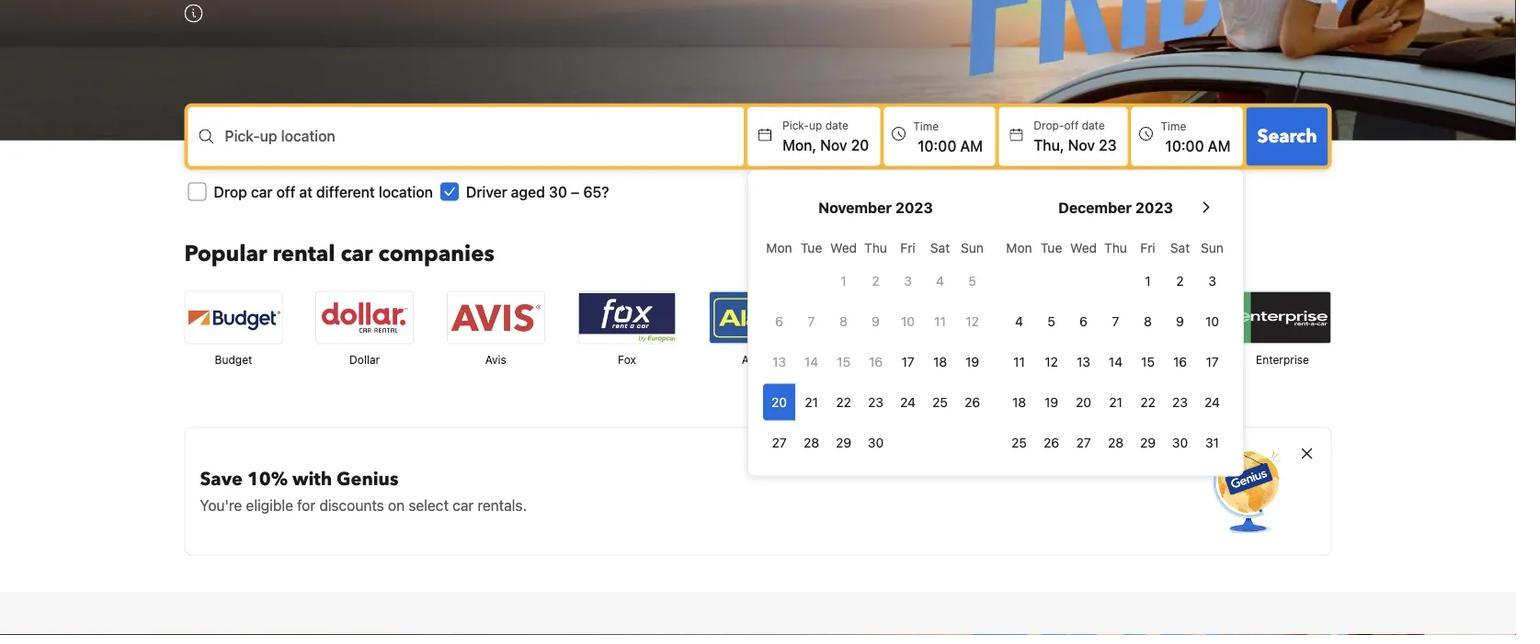 Task type: describe. For each thing, give the bounding box(es) containing it.
4 for "4 november 2023" option
[[936, 273, 945, 288]]

25 November 2023 checkbox
[[924, 384, 957, 421]]

2023 for december 2023
[[1136, 198, 1174, 216]]

mon for november
[[767, 240, 792, 255]]

aged
[[511, 183, 545, 200]]

5 for "5" option
[[969, 273, 977, 288]]

20 cell
[[763, 380, 796, 421]]

17 for 17 checkbox
[[1206, 354, 1219, 369]]

12 November 2023 checkbox
[[957, 303, 989, 340]]

11 December 2023 checkbox
[[1003, 343, 1036, 380]]

10 December 2023 checkbox
[[1197, 303, 1229, 340]]

24 for 24 checkbox at the right of page
[[1205, 394, 1220, 410]]

26 December 2023 checkbox
[[1036, 424, 1068, 461]]

mon tue wed thu for december
[[1007, 240, 1128, 255]]

15 December 2023 checkbox
[[1132, 343, 1164, 380]]

sixt logo image
[[972, 292, 1069, 343]]

rental
[[273, 239, 335, 269]]

10 November 2023 checkbox
[[892, 303, 924, 340]]

30 November 2023 checkbox
[[860, 424, 892, 461]]

companies
[[379, 239, 495, 269]]

26 for 26 option
[[965, 394, 980, 410]]

pick- for pick-up location
[[225, 127, 260, 144]]

tue for december
[[1041, 240, 1063, 255]]

20 for 20 december 2023 checkbox
[[1076, 394, 1092, 410]]

5 for 5 option
[[1048, 313, 1056, 329]]

Pick-up location field
[[225, 136, 744, 158]]

23 for 23 december 2023 checkbox
[[1173, 394, 1188, 410]]

30 for 30 november 2023 "option"
[[868, 435, 884, 450]]

alamo logo image
[[710, 292, 807, 343]]

see terms and conditions for more information image
[[184, 4, 203, 22]]

mon tue wed thu for november
[[767, 240, 887, 255]]

7 December 2023 checkbox
[[1100, 303, 1132, 340]]

2023 for november 2023
[[896, 198, 933, 216]]

sixt
[[1011, 353, 1030, 366]]

10 for 10 november 2023 option
[[901, 313, 915, 329]]

dollar
[[350, 353, 380, 366]]

28 December 2023 checkbox
[[1100, 424, 1132, 461]]

rentals.
[[478, 496, 527, 514]]

november
[[819, 198, 892, 216]]

11 November 2023 checkbox
[[924, 303, 957, 340]]

22 for 22 december 2023 checkbox
[[1141, 394, 1156, 410]]

1 horizontal spatial location
[[379, 183, 433, 200]]

eligible
[[246, 496, 293, 514]]

29 for 29 checkbox at the bottom of page
[[1140, 435, 1156, 450]]

16 November 2023 checkbox
[[860, 343, 892, 380]]

driver aged 30 – 65?
[[466, 183, 609, 200]]

1 November 2023 checkbox
[[828, 262, 860, 299]]

12 December 2023 checkbox
[[1036, 343, 1068, 380]]

21 for 21 option
[[805, 394, 818, 410]]

20 for 20 "option"
[[772, 394, 787, 410]]

2 for november
[[872, 273, 880, 288]]

dollar logo image
[[316, 292, 413, 343]]

28 for 28 december 2023 option
[[1108, 435, 1124, 450]]

popular
[[184, 239, 267, 269]]

sat for december 2023
[[1171, 240, 1190, 255]]

24 November 2023 checkbox
[[892, 384, 924, 421]]

fri for december
[[1141, 240, 1156, 255]]

3 December 2023 checkbox
[[1197, 262, 1229, 299]]

enterprise
[[1256, 353, 1310, 366]]

drop-off date thu, nov 23
[[1034, 119, 1117, 153]]

18 December 2023 checkbox
[[1003, 384, 1036, 421]]

3 for december 2023
[[1209, 273, 1217, 288]]

select
[[409, 496, 449, 514]]

14 December 2023 checkbox
[[1100, 343, 1132, 380]]

genius
[[337, 467, 399, 492]]

10 for 10 'option'
[[1206, 313, 1220, 329]]

6 November 2023 checkbox
[[763, 303, 796, 340]]

13 December 2023 checkbox
[[1068, 343, 1100, 380]]

12 for 12 checkbox
[[1045, 354, 1058, 369]]

14 November 2023 checkbox
[[796, 343, 828, 380]]

for
[[297, 496, 316, 514]]

29 for 29 option
[[836, 435, 852, 450]]

avis
[[485, 353, 507, 366]]

different
[[316, 183, 375, 200]]

27 December 2023 checkbox
[[1068, 424, 1100, 461]]

hertz
[[1137, 353, 1166, 366]]

11 for 11 option
[[935, 313, 946, 329]]

4 November 2023 checkbox
[[924, 262, 957, 299]]

pick- for pick-up date mon, nov 20
[[783, 119, 809, 132]]

at
[[299, 183, 313, 200]]

–
[[571, 183, 580, 200]]

17 December 2023 checkbox
[[1197, 343, 1229, 380]]

29 November 2023 checkbox
[[828, 424, 860, 461]]

budget logo image
[[185, 292, 282, 343]]

2 December 2023 checkbox
[[1164, 262, 1197, 299]]

up for location
[[260, 127, 277, 144]]

date for 23
[[1082, 119, 1105, 132]]

wed for december
[[1071, 240, 1097, 255]]

4 December 2023 checkbox
[[1003, 303, 1036, 340]]

29 December 2023 checkbox
[[1132, 424, 1164, 461]]

23 December 2023 checkbox
[[1164, 384, 1197, 421]]

19 for 19 december 2023 checkbox
[[1045, 394, 1059, 410]]

date for 20
[[826, 119, 849, 132]]

28 for 28 checkbox
[[804, 435, 820, 450]]

alamo
[[742, 353, 775, 366]]

save
[[200, 467, 243, 492]]

18 for 18 december 2023 option
[[1013, 394, 1027, 410]]

24 December 2023 checkbox
[[1197, 384, 1229, 421]]

25 for 25 november 2023 checkbox at the bottom right
[[933, 394, 948, 410]]

0 vertical spatial location
[[281, 127, 335, 144]]

23 November 2023 checkbox
[[860, 384, 892, 421]]

see terms and conditions for more information image
[[184, 4, 203, 22]]

1 December 2023 checkbox
[[1132, 262, 1164, 299]]

19 November 2023 checkbox
[[957, 343, 989, 380]]

thrifty logo image
[[841, 292, 938, 343]]

20 November 2023 checkbox
[[763, 384, 796, 421]]

26 November 2023 checkbox
[[957, 384, 989, 421]]

5 December 2023 checkbox
[[1036, 303, 1068, 340]]

avis logo image
[[448, 292, 544, 343]]

mon,
[[783, 136, 817, 153]]

23 for 23 checkbox on the bottom right of the page
[[868, 394, 884, 410]]

with
[[292, 467, 332, 492]]

8 November 2023 checkbox
[[828, 303, 860, 340]]



Task type: locate. For each thing, give the bounding box(es) containing it.
6 for 6 november 2023 checkbox at the right
[[775, 313, 784, 329]]

thu for november
[[865, 240, 887, 255]]

16 inside checkbox
[[869, 354, 883, 369]]

10 inside 'option'
[[1206, 313, 1220, 329]]

2 9 from the left
[[1176, 313, 1185, 329]]

31
[[1206, 435, 1220, 450]]

thu
[[865, 240, 887, 255], [1105, 240, 1128, 255]]

1 8 from the left
[[840, 313, 848, 329]]

thu for december
[[1105, 240, 1128, 255]]

9 November 2023 checkbox
[[860, 303, 892, 340]]

8 left 9 checkbox on the right of page
[[1144, 313, 1152, 329]]

1 horizontal spatial 25
[[1012, 435, 1027, 450]]

1 vertical spatial 5
[[1048, 313, 1056, 329]]

1 2 from the left
[[872, 273, 880, 288]]

drop
[[214, 183, 247, 200]]

23 inside drop-off date thu, nov 23
[[1099, 136, 1117, 153]]

30
[[549, 183, 567, 200], [868, 435, 884, 450], [1173, 435, 1188, 450]]

14
[[805, 354, 819, 369], [1109, 354, 1123, 369]]

mon up sixt logo
[[1007, 240, 1033, 255]]

1 horizontal spatial fri
[[1141, 240, 1156, 255]]

1 horizontal spatial 5
[[1048, 313, 1056, 329]]

sat
[[931, 240, 950, 255], [1171, 240, 1190, 255]]

0 horizontal spatial 13
[[773, 354, 786, 369]]

16 for '16 december 2023' option
[[1174, 354, 1187, 369]]

28
[[804, 435, 820, 450], [1108, 435, 1124, 450]]

1 17 from the left
[[902, 354, 915, 369]]

3 inside option
[[904, 273, 912, 288]]

2 horizontal spatial 30
[[1173, 435, 1188, 450]]

fox
[[618, 353, 636, 366]]

14 for 14 option
[[805, 354, 819, 369]]

5 right "4 november 2023" option
[[969, 273, 977, 288]]

1 horizontal spatial off
[[1065, 119, 1079, 132]]

thu up 2 checkbox
[[865, 240, 887, 255]]

13 left 14 option
[[773, 354, 786, 369]]

23 right thu,
[[1099, 136, 1117, 153]]

1 24 from the left
[[900, 394, 916, 410]]

22 November 2023 checkbox
[[828, 384, 860, 421]]

0 horizontal spatial 2023
[[896, 198, 933, 216]]

nov inside pick-up date mon, nov 20
[[821, 136, 848, 153]]

21 inside option
[[805, 394, 818, 410]]

0 horizontal spatial grid
[[763, 229, 989, 461]]

pick-up location
[[225, 127, 335, 144]]

28 inside option
[[1108, 435, 1124, 450]]

6
[[775, 313, 784, 329], [1080, 313, 1088, 329]]

2 horizontal spatial 20
[[1076, 394, 1092, 410]]

1 tue from the left
[[801, 240, 823, 255]]

6 right 5 option
[[1080, 313, 1088, 329]]

8
[[840, 313, 848, 329], [1144, 313, 1152, 329]]

1 29 from the left
[[836, 435, 852, 450]]

14 left 15 'checkbox'
[[805, 354, 819, 369]]

2 sun from the left
[[1201, 240, 1224, 255]]

28 left 29 checkbox at the bottom of page
[[1108, 435, 1124, 450]]

popular rental car companies
[[184, 239, 495, 269]]

1 15 from the left
[[837, 354, 851, 369]]

1 date from the left
[[826, 119, 849, 132]]

sun for november 2023
[[961, 240, 984, 255]]

0 vertical spatial 19
[[966, 354, 980, 369]]

2 16 from the left
[[1174, 354, 1187, 369]]

12 right sixt
[[1045, 354, 1058, 369]]

up for date
[[809, 119, 823, 132]]

7 right 6 november 2023 checkbox at the right
[[808, 313, 815, 329]]

drop-
[[1034, 119, 1065, 132]]

1 wed from the left
[[831, 240, 857, 255]]

2 wed from the left
[[1071, 240, 1097, 255]]

2 2 from the left
[[1177, 273, 1184, 288]]

0 vertical spatial 26
[[965, 394, 980, 410]]

7 right 6 december 2023 option on the right of the page
[[1113, 313, 1120, 329]]

sat up "4 november 2023" option
[[931, 240, 950, 255]]

15 right '14' checkbox
[[1141, 354, 1155, 369]]

11 inside "checkbox"
[[1014, 354, 1025, 369]]

car inside "save 10% with genius you're eligible for discounts on select car rentals."
[[453, 496, 474, 514]]

24 for "24" checkbox
[[900, 394, 916, 410]]

4 left "5" option
[[936, 273, 945, 288]]

13 right 12 checkbox
[[1077, 354, 1091, 369]]

14 inside checkbox
[[1109, 354, 1123, 369]]

26 inside option
[[965, 394, 980, 410]]

10%
[[247, 467, 288, 492]]

7
[[808, 313, 815, 329], [1113, 313, 1120, 329]]

you're
[[200, 496, 242, 514]]

0 horizontal spatial 29
[[836, 435, 852, 450]]

2 3 from the left
[[1209, 273, 1217, 288]]

26 for "26" option on the bottom of the page
[[1044, 435, 1060, 450]]

sun for december 2023
[[1201, 240, 1224, 255]]

off left at
[[276, 183, 296, 200]]

9 right 8 november 2023 option
[[872, 313, 880, 329]]

6 inside checkbox
[[775, 313, 784, 329]]

0 horizontal spatial 11
[[935, 313, 946, 329]]

12
[[966, 313, 979, 329], [1045, 354, 1058, 369]]

4 left 5 option
[[1015, 313, 1024, 329]]

2 November 2023 checkbox
[[860, 262, 892, 299]]

26
[[965, 394, 980, 410], [1044, 435, 1060, 450]]

23 right '22 november 2023' option
[[868, 394, 884, 410]]

0 horizontal spatial 15
[[837, 354, 851, 369]]

30 right 29 option
[[868, 435, 884, 450]]

30 December 2023 checkbox
[[1164, 424, 1197, 461]]

0 horizontal spatial wed
[[831, 240, 857, 255]]

2 mon from the left
[[1007, 240, 1033, 255]]

27
[[772, 435, 787, 450], [1077, 435, 1091, 450]]

16 right hertz
[[1174, 354, 1187, 369]]

0 horizontal spatial 8
[[840, 313, 848, 329]]

1 14 from the left
[[805, 354, 819, 369]]

1 horizontal spatial 9
[[1176, 313, 1185, 329]]

18 inside option
[[1013, 394, 1027, 410]]

date up november
[[826, 119, 849, 132]]

grid
[[763, 229, 989, 461], [1003, 229, 1229, 461]]

0 vertical spatial 25
[[933, 394, 948, 410]]

27 inside 'option'
[[772, 435, 787, 450]]

25 right "24" checkbox
[[933, 394, 948, 410]]

29 inside checkbox
[[1140, 435, 1156, 450]]

24 inside checkbox
[[900, 394, 916, 410]]

2 14 from the left
[[1109, 354, 1123, 369]]

1 horizontal spatial mon tue wed thu
[[1007, 240, 1128, 255]]

31 December 2023 checkbox
[[1197, 424, 1229, 461]]

0 vertical spatial 12
[[966, 313, 979, 329]]

car right select
[[453, 496, 474, 514]]

off
[[1065, 119, 1079, 132], [276, 183, 296, 200]]

7 November 2023 checkbox
[[796, 303, 828, 340]]

2 vertical spatial car
[[453, 496, 474, 514]]

1 sat from the left
[[931, 240, 950, 255]]

25
[[933, 394, 948, 410], [1012, 435, 1027, 450]]

1 horizontal spatial 15
[[1141, 354, 1155, 369]]

2 13 from the left
[[1077, 354, 1091, 369]]

24 right 23 checkbox on the bottom right of the page
[[900, 394, 916, 410]]

2 10 from the left
[[1206, 313, 1220, 329]]

0 horizontal spatial 20
[[772, 394, 787, 410]]

mon tue wed thu down december
[[1007, 240, 1128, 255]]

0 horizontal spatial 27
[[772, 435, 787, 450]]

pick- up drop
[[225, 127, 260, 144]]

17 November 2023 checkbox
[[892, 343, 924, 380]]

1 horizontal spatial 22
[[1141, 394, 1156, 410]]

2 nov from the left
[[1068, 136, 1095, 153]]

3 inside 'checkbox'
[[1209, 273, 1217, 288]]

1 horizontal spatial wed
[[1071, 240, 1097, 255]]

12 for 12 november 2023 option
[[966, 313, 979, 329]]

28 right 27 'option'
[[804, 435, 820, 450]]

27 left 28 checkbox
[[772, 435, 787, 450]]

19
[[966, 354, 980, 369], [1045, 394, 1059, 410]]

0 horizontal spatial car
[[251, 183, 273, 200]]

26 right "25 december 2023" option
[[1044, 435, 1060, 450]]

7 inside option
[[808, 313, 815, 329]]

nov inside drop-off date thu, nov 23
[[1068, 136, 1095, 153]]

0 vertical spatial off
[[1065, 119, 1079, 132]]

1 horizontal spatial 4
[[1015, 313, 1024, 329]]

1 horizontal spatial nov
[[1068, 136, 1095, 153]]

date inside drop-off date thu, nov 23
[[1082, 119, 1105, 132]]

17
[[902, 354, 915, 369], [1206, 354, 1219, 369]]

21 right 20 "option"
[[805, 394, 818, 410]]

1 16 from the left
[[869, 354, 883, 369]]

4
[[936, 273, 945, 288], [1015, 313, 1024, 329]]

9
[[872, 313, 880, 329], [1176, 313, 1185, 329]]

car right the rental
[[341, 239, 373, 269]]

1 inside checkbox
[[1145, 273, 1151, 288]]

23
[[1099, 136, 1117, 153], [868, 394, 884, 410], [1173, 394, 1188, 410]]

date
[[826, 119, 849, 132], [1082, 119, 1105, 132]]

1 thu from the left
[[865, 240, 887, 255]]

1 22 from the left
[[836, 394, 852, 410]]

0 horizontal spatial thu
[[865, 240, 887, 255]]

1 inside option
[[841, 273, 847, 288]]

22 right 21 option
[[836, 394, 852, 410]]

tue
[[801, 240, 823, 255], [1041, 240, 1063, 255]]

8 right 7 november 2023 option
[[840, 313, 848, 329]]

2 7 from the left
[[1113, 313, 1120, 329]]

11
[[935, 313, 946, 329], [1014, 354, 1025, 369]]

2 22 from the left
[[1141, 394, 1156, 410]]

1 vertical spatial 18
[[1013, 394, 1027, 410]]

search button
[[1247, 107, 1329, 166]]

0 horizontal spatial 28
[[804, 435, 820, 450]]

pick-
[[783, 119, 809, 132], [225, 127, 260, 144]]

november 2023
[[819, 198, 933, 216]]

1 horizontal spatial 6
[[1080, 313, 1088, 329]]

10 left 11 option
[[901, 313, 915, 329]]

1 grid from the left
[[763, 229, 989, 461]]

nov for 20
[[821, 136, 848, 153]]

drop car off at different location
[[214, 183, 433, 200]]

2 thu from the left
[[1105, 240, 1128, 255]]

1 vertical spatial 26
[[1044, 435, 1060, 450]]

nov right mon,
[[821, 136, 848, 153]]

5 inside 5 option
[[1048, 313, 1056, 329]]

15 for "15 december 2023" option
[[1141, 354, 1155, 369]]

date right drop-
[[1082, 119, 1105, 132]]

1 horizontal spatial 24
[[1205, 394, 1220, 410]]

16 left the 17 checkbox at right bottom
[[869, 354, 883, 369]]

0 horizontal spatial off
[[276, 183, 296, 200]]

sun up 3 december 2023 'checkbox'
[[1201, 240, 1224, 255]]

18 right the 17 checkbox at right bottom
[[933, 354, 947, 369]]

1 horizontal spatial 28
[[1108, 435, 1124, 450]]

1 27 from the left
[[772, 435, 787, 450]]

12 inside checkbox
[[1045, 354, 1058, 369]]

1 sun from the left
[[961, 240, 984, 255]]

2 for december
[[1177, 273, 1184, 288]]

0 horizontal spatial 30
[[549, 183, 567, 200]]

wed
[[831, 240, 857, 255], [1071, 240, 1097, 255]]

15 for 15 'checkbox'
[[837, 354, 851, 369]]

18 left 19 december 2023 checkbox
[[1013, 394, 1027, 410]]

0 horizontal spatial 2
[[872, 273, 880, 288]]

14 inside option
[[805, 354, 819, 369]]

0 horizontal spatial 10
[[901, 313, 915, 329]]

20 inside checkbox
[[1076, 394, 1092, 410]]

22 inside checkbox
[[1141, 394, 1156, 410]]

5 inside option
[[969, 273, 977, 288]]

3 for november 2023
[[904, 273, 912, 288]]

17 right '16 december 2023' option
[[1206, 354, 1219, 369]]

10 right 9 checkbox on the right of page
[[1206, 313, 1220, 329]]

2 sat from the left
[[1171, 240, 1190, 255]]

wed down december
[[1071, 240, 1097, 255]]

december
[[1059, 198, 1132, 216]]

0 horizontal spatial sat
[[931, 240, 950, 255]]

grid for november
[[763, 229, 989, 461]]

8 for 8 december 2023 checkbox
[[1144, 313, 1152, 329]]

wed up 1 november 2023 option on the right
[[831, 240, 857, 255]]

1 13 from the left
[[773, 354, 786, 369]]

2 24 from the left
[[1205, 394, 1220, 410]]

21 right 20 december 2023 checkbox
[[1109, 394, 1123, 410]]

mon
[[767, 240, 792, 255], [1007, 240, 1033, 255]]

21 December 2023 checkbox
[[1100, 384, 1132, 421]]

25 December 2023 checkbox
[[1003, 424, 1036, 461]]

0 horizontal spatial 5
[[969, 273, 977, 288]]

15 inside "15 december 2023" option
[[1141, 354, 1155, 369]]

1 horizontal spatial 12
[[1045, 354, 1058, 369]]

location right different
[[379, 183, 433, 200]]

16 for 16 checkbox
[[869, 354, 883, 369]]

16
[[869, 354, 883, 369], [1174, 354, 1187, 369]]

25 inside option
[[1012, 435, 1027, 450]]

fox logo image
[[579, 292, 675, 343]]

27 left 28 december 2023 option
[[1077, 435, 1091, 450]]

21 for 21 december 2023 checkbox
[[1109, 394, 1123, 410]]

2 tue from the left
[[1041, 240, 1063, 255]]

driver
[[466, 183, 507, 200]]

23 right 22 december 2023 checkbox
[[1173, 394, 1188, 410]]

0 horizontal spatial 7
[[808, 313, 815, 329]]

1 horizontal spatial 27
[[1077, 435, 1091, 450]]

0 horizontal spatial fri
[[901, 240, 916, 255]]

car
[[251, 183, 273, 200], [341, 239, 373, 269], [453, 496, 474, 514]]

off inside drop-off date thu, nov 23
[[1065, 119, 1079, 132]]

1 7 from the left
[[808, 313, 815, 329]]

2 fri from the left
[[1141, 240, 1156, 255]]

1 vertical spatial 19
[[1045, 394, 1059, 410]]

13 for 13 december 2023 checkbox
[[1077, 354, 1091, 369]]

0 horizontal spatial 19
[[966, 354, 980, 369]]

location
[[281, 127, 335, 144], [379, 183, 433, 200]]

thu,
[[1034, 136, 1065, 153]]

date inside pick-up date mon, nov 20
[[826, 119, 849, 132]]

29 inside option
[[836, 435, 852, 450]]

1 3 from the left
[[904, 273, 912, 288]]

24 right 23 december 2023 checkbox
[[1205, 394, 1220, 410]]

15 inside 15 'checkbox'
[[837, 354, 851, 369]]

27 inside checkbox
[[1077, 435, 1091, 450]]

2 21 from the left
[[1109, 394, 1123, 410]]

1 horizontal spatial 8
[[1144, 313, 1152, 329]]

15
[[837, 354, 851, 369], [1141, 354, 1155, 369]]

9 left 10 'option'
[[1176, 313, 1185, 329]]

1 horizontal spatial 11
[[1014, 354, 1025, 369]]

mon tue wed thu up 1 november 2023 option on the right
[[767, 240, 887, 255]]

1 horizontal spatial thu
[[1105, 240, 1128, 255]]

0 horizontal spatial 16
[[869, 354, 883, 369]]

nov
[[821, 136, 848, 153], [1068, 136, 1095, 153]]

17 right 16 checkbox
[[902, 354, 915, 369]]

1 horizontal spatial 7
[[1113, 313, 1120, 329]]

13 for 13 checkbox at the bottom right of page
[[773, 354, 786, 369]]

up
[[809, 119, 823, 132], [260, 127, 277, 144]]

budget
[[215, 353, 252, 366]]

17 inside the 17 checkbox
[[902, 354, 915, 369]]

sat up 2 checkbox
[[1171, 240, 1190, 255]]

1 horizontal spatial 1
[[1145, 273, 1151, 288]]

enterprise logo image
[[1235, 292, 1331, 343]]

on
[[388, 496, 405, 514]]

2023
[[896, 198, 933, 216], [1136, 198, 1174, 216]]

2 28 from the left
[[1108, 435, 1124, 450]]

2 27 from the left
[[1077, 435, 1091, 450]]

1 for december
[[1145, 273, 1151, 288]]

0 horizontal spatial pick-
[[225, 127, 260, 144]]

20 right mon,
[[851, 136, 869, 153]]

2023 right november
[[896, 198, 933, 216]]

29
[[836, 435, 852, 450], [1140, 435, 1156, 450]]

grid for december
[[1003, 229, 1229, 461]]

10 inside option
[[901, 313, 915, 329]]

20
[[851, 136, 869, 153], [772, 394, 787, 410], [1076, 394, 1092, 410]]

1 6 from the left
[[775, 313, 784, 329]]

20 December 2023 checkbox
[[1068, 384, 1100, 421]]

22
[[836, 394, 852, 410], [1141, 394, 1156, 410]]

1 2023 from the left
[[896, 198, 933, 216]]

6 December 2023 checkbox
[[1068, 303, 1100, 340]]

up inside pick-up date mon, nov 20
[[809, 119, 823, 132]]

27 for '27' checkbox
[[1077, 435, 1091, 450]]

2 1 from the left
[[1145, 273, 1151, 288]]

13 inside 13 december 2023 checkbox
[[1077, 354, 1091, 369]]

1 horizontal spatial up
[[809, 119, 823, 132]]

8 December 2023 checkbox
[[1132, 303, 1164, 340]]

29 left 30 december 2023 checkbox
[[1140, 435, 1156, 450]]

2 right 1 november 2023 option on the right
[[872, 273, 880, 288]]

21 inside checkbox
[[1109, 394, 1123, 410]]

mon for december
[[1007, 240, 1033, 255]]

19 December 2023 checkbox
[[1036, 384, 1068, 421]]

30 inside 30 december 2023 checkbox
[[1173, 435, 1188, 450]]

19 for the 19 november 2023 checkbox
[[966, 354, 980, 369]]

1 horizontal spatial mon
[[1007, 240, 1033, 255]]

3 November 2023 checkbox
[[892, 262, 924, 299]]

1 horizontal spatial 23
[[1099, 136, 1117, 153]]

9 for 9 november 2023 checkbox
[[872, 313, 880, 329]]

0 horizontal spatial 24
[[900, 394, 916, 410]]

13 November 2023 checkbox
[[763, 343, 796, 380]]

1 horizontal spatial grid
[[1003, 229, 1229, 461]]

20 left 21 december 2023 checkbox
[[1076, 394, 1092, 410]]

23 inside checkbox
[[1173, 394, 1188, 410]]

11 left 12 november 2023 option
[[935, 313, 946, 329]]

17 inside 17 checkbox
[[1206, 354, 1219, 369]]

0 horizontal spatial nov
[[821, 136, 848, 153]]

11 inside option
[[935, 313, 946, 329]]

22 inside option
[[836, 394, 852, 410]]

0 vertical spatial 18
[[933, 354, 947, 369]]

0 horizontal spatial 14
[[805, 354, 819, 369]]

24
[[900, 394, 916, 410], [1205, 394, 1220, 410]]

7 for 7 november 2023 option
[[808, 313, 815, 329]]

0 horizontal spatial 17
[[902, 354, 915, 369]]

fri up 1 december 2023 checkbox
[[1141, 240, 1156, 255]]

1 horizontal spatial 29
[[1140, 435, 1156, 450]]

24 inside 24 checkbox
[[1205, 394, 1220, 410]]

2 grid from the left
[[1003, 229, 1229, 461]]

17 for the 17 checkbox at right bottom
[[902, 354, 915, 369]]

0 horizontal spatial sun
[[961, 240, 984, 255]]

25 left "26" option on the bottom of the page
[[1012, 435, 1027, 450]]

1 for november
[[841, 273, 847, 288]]

11 left 12 checkbox
[[1014, 354, 1025, 369]]

16 December 2023 checkbox
[[1164, 343, 1197, 380]]

1 horizontal spatial 16
[[1174, 354, 1187, 369]]

25 for "25 december 2023" option
[[1012, 435, 1027, 450]]

2 8 from the left
[[1144, 313, 1152, 329]]

22 for '22 november 2023' option
[[836, 394, 852, 410]]

6 left 7 november 2023 option
[[775, 313, 784, 329]]

28 inside checkbox
[[804, 435, 820, 450]]

0 vertical spatial 5
[[969, 273, 977, 288]]

14 for '14' checkbox
[[1109, 354, 1123, 369]]

1 horizontal spatial 26
[[1044, 435, 1060, 450]]

65?
[[583, 183, 609, 200]]

1 nov from the left
[[821, 136, 848, 153]]

0 vertical spatial car
[[251, 183, 273, 200]]

0 horizontal spatial 22
[[836, 394, 852, 410]]

22 right 21 december 2023 checkbox
[[1141, 394, 1156, 410]]

18
[[933, 354, 947, 369], [1013, 394, 1027, 410]]

29 left 30 november 2023 "option"
[[836, 435, 852, 450]]

0 horizontal spatial up
[[260, 127, 277, 144]]

6 inside option
[[1080, 313, 1088, 329]]

sun
[[961, 240, 984, 255], [1201, 240, 1224, 255]]

18 for 18 november 2023 option
[[933, 354, 947, 369]]

2023 right december
[[1136, 198, 1174, 216]]

fri
[[901, 240, 916, 255], [1141, 240, 1156, 255]]

thu down december 2023
[[1105, 240, 1128, 255]]

wed for november
[[831, 240, 857, 255]]

search
[[1258, 124, 1317, 149]]

mon up alamo logo
[[767, 240, 792, 255]]

7 for the 7 option
[[1113, 313, 1120, 329]]

19 right 18 december 2023 option
[[1045, 394, 1059, 410]]

25 inside checkbox
[[933, 394, 948, 410]]

30 inside 30 november 2023 "option"
[[868, 435, 884, 450]]

3
[[904, 273, 912, 288], [1209, 273, 1217, 288]]

16 inside option
[[1174, 354, 1187, 369]]

sun up "5" option
[[961, 240, 984, 255]]

2
[[872, 273, 880, 288], [1177, 273, 1184, 288]]

1 mon from the left
[[767, 240, 792, 255]]

fri up 3 option
[[901, 240, 916, 255]]

tue down november
[[801, 240, 823, 255]]

1 horizontal spatial car
[[341, 239, 373, 269]]

2 6 from the left
[[1080, 313, 1088, 329]]

0 horizontal spatial location
[[281, 127, 335, 144]]

1 1 from the left
[[841, 273, 847, 288]]

1 vertical spatial off
[[276, 183, 296, 200]]

0 horizontal spatial 3
[[904, 273, 912, 288]]

22 December 2023 checkbox
[[1132, 384, 1164, 421]]

0 horizontal spatial mon tue wed thu
[[767, 240, 887, 255]]

1 fri from the left
[[901, 240, 916, 255]]

12 right 11 option
[[966, 313, 979, 329]]

mon tue wed thu
[[767, 240, 887, 255], [1007, 240, 1128, 255]]

1 28 from the left
[[804, 435, 820, 450]]

8 inside option
[[840, 313, 848, 329]]

up up mon,
[[809, 119, 823, 132]]

sat for november 2023
[[931, 240, 950, 255]]

30 for 30 december 2023 checkbox
[[1173, 435, 1188, 450]]

2 horizontal spatial 23
[[1173, 394, 1188, 410]]

4 for 4 december 2023 checkbox
[[1015, 313, 1024, 329]]

0 horizontal spatial 9
[[872, 313, 880, 329]]

1 horizontal spatial date
[[1082, 119, 1105, 132]]

12 inside option
[[966, 313, 979, 329]]

tue for november
[[801, 240, 823, 255]]

23 inside checkbox
[[868, 394, 884, 410]]

up up drop car off at different location
[[260, 127, 277, 144]]

0 horizontal spatial date
[[826, 119, 849, 132]]

1 horizontal spatial sat
[[1171, 240, 1190, 255]]

1 vertical spatial 4
[[1015, 313, 1024, 329]]

27 November 2023 checkbox
[[763, 424, 796, 461]]

4 inside checkbox
[[1015, 313, 1024, 329]]

1 vertical spatial 11
[[1014, 354, 1025, 369]]

december 2023
[[1059, 198, 1174, 216]]

9 for 9 checkbox on the right of page
[[1176, 313, 1185, 329]]

0 horizontal spatial 21
[[805, 394, 818, 410]]

save 10% with genius you're eligible for discounts on select car rentals.
[[200, 467, 527, 514]]

off up thu,
[[1065, 119, 1079, 132]]

1
[[841, 273, 847, 288], [1145, 273, 1151, 288]]

13
[[773, 354, 786, 369], [1077, 354, 1091, 369]]

26 inside option
[[1044, 435, 1060, 450]]

1 vertical spatial 25
[[1012, 435, 1027, 450]]

2 date from the left
[[1082, 119, 1105, 132]]

pick- inside pick-up date mon, nov 20
[[783, 119, 809, 132]]

2 mon tue wed thu from the left
[[1007, 240, 1128, 255]]

20 left 21 option
[[772, 394, 787, 410]]

10
[[901, 313, 915, 329], [1206, 313, 1220, 329]]

28 November 2023 checkbox
[[796, 424, 828, 461]]

7 inside option
[[1113, 313, 1120, 329]]

30 left –
[[549, 183, 567, 200]]

18 inside option
[[933, 354, 947, 369]]

4 inside option
[[936, 273, 945, 288]]

hertz logo image
[[1104, 292, 1200, 343]]

0 horizontal spatial 1
[[841, 273, 847, 288]]

5
[[969, 273, 977, 288], [1048, 313, 1056, 329]]

2 17 from the left
[[1206, 354, 1219, 369]]

1 21 from the left
[[805, 394, 818, 410]]

1 horizontal spatial 21
[[1109, 394, 1123, 410]]

1 vertical spatial car
[[341, 239, 373, 269]]

27 for 27 'option'
[[772, 435, 787, 450]]

15 right 14 option
[[837, 354, 851, 369]]

0 horizontal spatial 25
[[933, 394, 948, 410]]

8 inside checkbox
[[1144, 313, 1152, 329]]

11 for 11 december 2023 "checkbox"
[[1014, 354, 1025, 369]]

21 November 2023 checkbox
[[796, 384, 828, 421]]

20 inside pick-up date mon, nov 20
[[851, 136, 869, 153]]

location up at
[[281, 127, 335, 144]]

1 mon tue wed thu from the left
[[767, 240, 887, 255]]

1 horizontal spatial pick-
[[783, 119, 809, 132]]

pick-up date mon, nov 20
[[783, 119, 869, 153]]

nov for 23
[[1068, 136, 1095, 153]]

30 left 31
[[1173, 435, 1188, 450]]

pick- up mon,
[[783, 119, 809, 132]]

thrifty
[[872, 353, 907, 366]]

2 29 from the left
[[1140, 435, 1156, 450]]

6 for 6 december 2023 option on the right of the page
[[1080, 313, 1088, 329]]

18 November 2023 checkbox
[[924, 343, 957, 380]]

car right drop
[[251, 183, 273, 200]]

1 10 from the left
[[901, 313, 915, 329]]

5 right 4 december 2023 checkbox
[[1048, 313, 1056, 329]]

1 vertical spatial location
[[379, 183, 433, 200]]

0 horizontal spatial 26
[[965, 394, 980, 410]]

13 inside 13 checkbox
[[773, 354, 786, 369]]

2 right 1 december 2023 checkbox
[[1177, 273, 1184, 288]]

1 horizontal spatial tue
[[1041, 240, 1063, 255]]

nov right thu,
[[1068, 136, 1095, 153]]

5 November 2023 checkbox
[[957, 262, 989, 299]]

15 November 2023 checkbox
[[828, 343, 860, 380]]

0 horizontal spatial mon
[[767, 240, 792, 255]]

9 December 2023 checkbox
[[1164, 303, 1197, 340]]

fri for november
[[901, 240, 916, 255]]

1 9 from the left
[[872, 313, 880, 329]]

discounts
[[319, 496, 384, 514]]

8 for 8 november 2023 option
[[840, 313, 848, 329]]

2 2023 from the left
[[1136, 198, 1174, 216]]

tue down december
[[1041, 240, 1063, 255]]

20 inside "option"
[[772, 394, 787, 410]]

14 right 13 december 2023 checkbox
[[1109, 354, 1123, 369]]

26 right 25 november 2023 checkbox at the bottom right
[[965, 394, 980, 410]]

19 right 18 november 2023 option
[[966, 354, 980, 369]]

21
[[805, 394, 818, 410], [1109, 394, 1123, 410]]

0 horizontal spatial tue
[[801, 240, 823, 255]]

2 15 from the left
[[1141, 354, 1155, 369]]



Task type: vqa. For each thing, say whether or not it's contained in the screenshot.
4 related to 4 CHECKBOX on the right of page
yes



